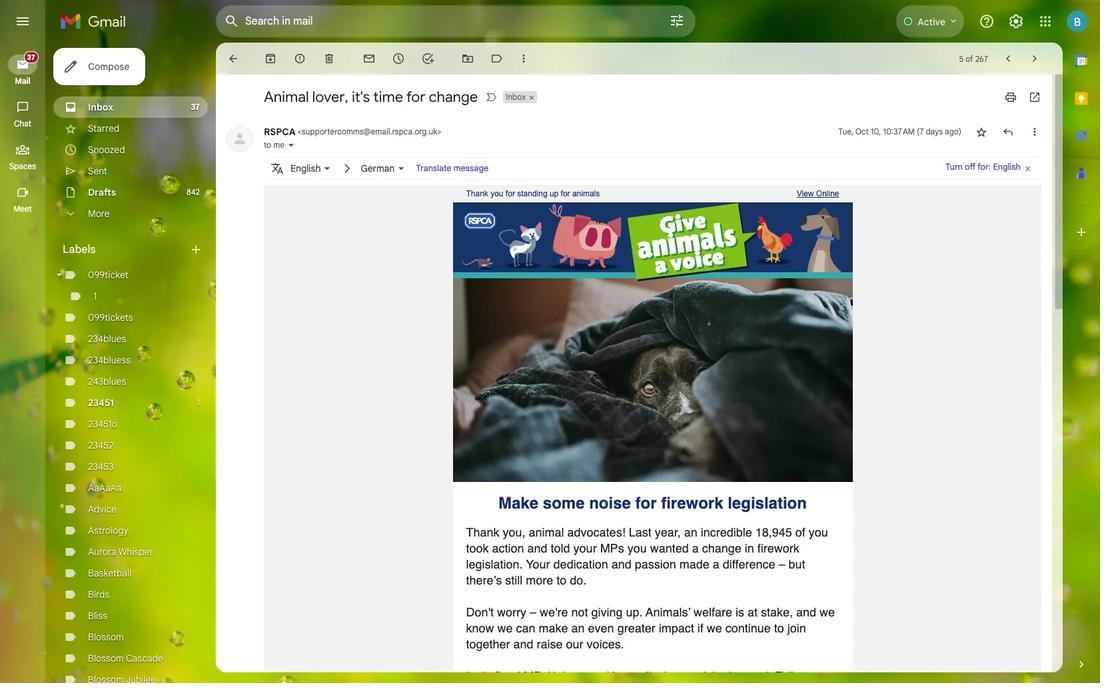 Task type: locate. For each thing, give the bounding box(es) containing it.
1 horizontal spatial a
[[713, 558, 720, 572]]

23451o
[[88, 419, 117, 431]]

sent
[[88, 165, 107, 177]]

to down stake,
[[774, 622, 784, 636]]

1 horizontal spatial to
[[557, 574, 567, 588]]

0 horizontal spatial inbox
[[88, 101, 113, 113]]

rspca
[[264, 126, 296, 138]]

days
[[926, 127, 943, 137]]

0 horizontal spatial a
[[692, 542, 699, 556]]

english inside list box
[[291, 162, 321, 174]]

time
[[373, 88, 403, 106]]

0 vertical spatial thank
[[466, 189, 488, 199]]

1 vertical spatial of
[[796, 526, 806, 540]]

an down 'not'
[[572, 622, 585, 636]]

– inside thank you, animal advocates! last year, an incredible 18,945 of you took action and told your mps you wanted a change in firework legislation. your dedication and passion made a difference – but there's still more to do.
[[779, 558, 786, 572]]

to inside don't worry – we're not giving up. animals' welfare is at stake, and we know we can make an even greater impact if we continue to join together and raise our voices.
[[774, 622, 784, 636]]

last
[[629, 526, 652, 540]]

thank up 'took'
[[466, 526, 500, 540]]

is
[[736, 606, 744, 620]]

navigation
[[0, 43, 47, 684]]

report spam image
[[293, 52, 307, 65]]

an inside thank you, animal advocates! last year, an incredible 18,945 of you took action and told your mps you wanted a change in firework legislation. your dedication and passion made a difference – but there's still more to do.
[[684, 526, 698, 540]]

still
[[505, 574, 523, 588]]

worry
[[497, 606, 527, 620]]

a right made
[[713, 558, 720, 572]]

blossom down blossom link
[[88, 653, 124, 665]]

not starred image
[[975, 125, 988, 139]]

1 horizontal spatial an
[[684, 526, 698, 540]]

navigation containing mail
[[0, 43, 47, 684]]

0 vertical spatial a
[[692, 542, 699, 556]]

1 horizontal spatial of
[[966, 54, 973, 64]]

change
[[429, 88, 478, 106], [702, 542, 742, 556]]

mail
[[15, 76, 30, 86]]

1 horizontal spatial inbox
[[506, 92, 526, 102]]

1 vertical spatial to
[[557, 574, 567, 588]]

inbox
[[506, 92, 526, 102], [88, 101, 113, 113]]

oct
[[856, 127, 869, 137]]

1 vertical spatial thank
[[466, 526, 500, 540]]

you right 18,945
[[809, 526, 828, 540]]

cascade
[[126, 653, 163, 665]]

view online link
[[797, 189, 839, 199]]

labels heading
[[63, 243, 189, 257]]

you left standing
[[491, 189, 504, 199]]

and up your on the bottom of the page
[[528, 542, 548, 556]]

thank inside thank you, animal advocates! last year, an incredible 18,945 of you took action and told your mps you wanted a change in firework legislation. your dedication and passion made a difference – but there's still more to do.
[[466, 526, 500, 540]]

1 vertical spatial –
[[530, 606, 537, 620]]

842
[[187, 187, 200, 197]]

23452
[[88, 440, 114, 452]]

<
[[298, 127, 302, 137]]

noise
[[589, 495, 631, 513]]

of right 18,945
[[796, 526, 806, 540]]

0 horizontal spatial –
[[530, 606, 537, 620]]

chat
[[14, 119, 31, 129]]

234bluess link
[[88, 355, 131, 367]]

change down incredible at the bottom right of the page
[[702, 542, 742, 556]]

firework
[[758, 542, 800, 556]]

1 vertical spatial change
[[702, 542, 742, 556]]

change up >
[[429, 88, 478, 106]]

turn
[[946, 162, 963, 172]]

don't worry – we're not giving up. animals' welfare is at stake, and we know we can make an even greater impact if we continue to join together and raise our voices.
[[466, 606, 835, 652]]

23451o link
[[88, 419, 117, 431]]

0 vertical spatial –
[[779, 558, 786, 572]]

animal
[[529, 526, 564, 540]]

1 horizontal spatial you
[[628, 542, 647, 556]]

1 vertical spatial 37
[[191, 102, 200, 112]]

firework legislation
[[661, 495, 807, 513]]

0 vertical spatial 37
[[27, 53, 35, 62]]

more
[[526, 574, 553, 588]]

up
[[550, 189, 559, 199]]

5
[[959, 54, 964, 64]]

an right year,
[[684, 526, 698, 540]]

0 horizontal spatial an
[[572, 622, 585, 636]]

0 horizontal spatial you
[[491, 189, 504, 199]]

to left "do."
[[557, 574, 567, 588]]

labels image
[[491, 52, 504, 65]]

passion
[[635, 558, 676, 572]]

we right if
[[707, 622, 722, 636]]

1 horizontal spatial 37
[[191, 102, 200, 112]]

action
[[492, 542, 524, 556]]

2 blossom from the top
[[88, 653, 124, 665]]

english option
[[291, 160, 321, 178]]

your
[[526, 558, 550, 572]]

a up made
[[692, 542, 699, 556]]

– inside don't worry – we're not giving up. animals' welfare is at stake, and we know we can make an even greater impact if we continue to join together and raise our voices.
[[530, 606, 537, 620]]

animals
[[572, 189, 600, 199]]

for up last
[[636, 495, 657, 513]]

english down show details icon
[[291, 162, 321, 174]]

234blues
[[88, 333, 126, 345]]

tue, oct 10, 10:37 am (7 days ago) cell
[[839, 125, 962, 139]]

snooze image
[[392, 52, 405, 65]]

–
[[779, 558, 786, 572], [530, 606, 537, 620]]

10,
[[871, 127, 881, 137]]

inbox button
[[503, 91, 527, 103]]

giving
[[591, 606, 623, 620]]

thank you for standing up for animals
[[466, 189, 600, 199]]

some
[[543, 495, 585, 513]]

year,
[[655, 526, 681, 540]]

told
[[551, 542, 570, 556]]

blossom cascade
[[88, 653, 163, 665]]

1 vertical spatial an
[[572, 622, 585, 636]]

blossom for blossom link
[[88, 632, 124, 644]]

we right stake,
[[820, 606, 835, 620]]

blossom for blossom cascade
[[88, 653, 124, 665]]

english list box
[[291, 160, 334, 178]]

0 horizontal spatial english
[[291, 162, 321, 174]]

Search in mail search field
[[216, 5, 696, 37]]

243blues link
[[88, 376, 126, 388]]

1 thank from the top
[[466, 189, 488, 199]]

23451
[[88, 397, 114, 409]]

inbox inside button
[[506, 92, 526, 102]]

099ticket link
[[88, 269, 128, 281]]

Search in mail text field
[[245, 15, 632, 28]]

0 horizontal spatial 37
[[27, 53, 35, 62]]

even
[[588, 622, 614, 636]]

– left but
[[779, 558, 786, 572]]

1 horizontal spatial 1
[[197, 398, 200, 408]]

inbox down more image
[[506, 92, 526, 102]]

show details image
[[287, 141, 295, 149]]

2 horizontal spatial we
[[820, 606, 835, 620]]

tab list
[[1063, 43, 1100, 636]]

and down "mps"
[[612, 558, 632, 572]]

animals'
[[646, 606, 691, 620]]

0 vertical spatial you
[[491, 189, 504, 199]]

1 vertical spatial blossom
[[88, 653, 124, 665]]

for right "time"
[[406, 88, 426, 106]]

advocates!
[[568, 526, 626, 540]]

supportercomms@email.rspca.org.uk
[[302, 127, 437, 137]]

compose
[[88, 61, 130, 73]]

1 vertical spatial you
[[809, 526, 828, 540]]

aaaaaa
[[88, 483, 122, 495]]

2 horizontal spatial to
[[774, 622, 784, 636]]

of
[[966, 54, 973, 64], [796, 526, 806, 540]]

1 horizontal spatial change
[[702, 542, 742, 556]]

37 link
[[8, 51, 39, 75]]

1 blossom from the top
[[88, 632, 124, 644]]

1 vertical spatial a
[[713, 558, 720, 572]]

off
[[965, 162, 976, 172]]

we down worry
[[498, 622, 513, 636]]

inbox up starred link
[[88, 101, 113, 113]]

1 vertical spatial 1
[[197, 398, 200, 408]]

2 thank from the top
[[466, 526, 500, 540]]

0 horizontal spatial to
[[264, 140, 271, 150]]

aurora whisper link
[[88, 547, 153, 559]]

1 link
[[93, 291, 97, 303]]

to left me
[[264, 140, 271, 150]]

make
[[539, 622, 568, 636]]

in
[[745, 542, 754, 556]]

starred
[[88, 123, 119, 135]]

but
[[789, 558, 806, 572]]

aaaaaa link
[[88, 483, 122, 495]]

thank down message
[[466, 189, 488, 199]]

thank
[[466, 189, 488, 199], [466, 526, 500, 540]]

an inside don't worry – we're not giving up. animals' welfare is at stake, and we know we can make an even greater impact if we continue to join together and raise our voices.
[[572, 622, 585, 636]]

2 vertical spatial to
[[774, 622, 784, 636]]

1 horizontal spatial –
[[779, 558, 786, 572]]

0 vertical spatial change
[[429, 88, 478, 106]]

0 vertical spatial blossom
[[88, 632, 124, 644]]

bliss
[[88, 611, 107, 623]]

0 horizontal spatial change
[[429, 88, 478, 106]]

of right 5 on the right of page
[[966, 54, 973, 64]]

0 vertical spatial an
[[684, 526, 698, 540]]

animal lover, it's time for change
[[264, 88, 478, 106]]

aurora whisper
[[88, 547, 153, 559]]

blossom down bliss at the left of page
[[88, 632, 124, 644]]

english right for:
[[993, 162, 1021, 172]]

compose button
[[53, 48, 146, 85]]

0 horizontal spatial of
[[796, 526, 806, 540]]

settings image
[[1008, 13, 1024, 29]]

23452 link
[[88, 440, 114, 452]]

0 vertical spatial 1
[[93, 291, 97, 303]]

english
[[993, 162, 1021, 172], [291, 162, 321, 174]]

you down last
[[628, 542, 647, 556]]

together
[[466, 638, 510, 652]]

1
[[93, 291, 97, 303], [197, 398, 200, 408]]

delete image
[[323, 52, 336, 65]]

– up can
[[530, 606, 537, 620]]

not
[[571, 606, 588, 620]]



Task type: describe. For each thing, give the bounding box(es) containing it.
astrology
[[88, 525, 128, 537]]

greater
[[618, 622, 656, 636]]

tue, oct 10, 10:37 am (7 days ago)
[[839, 127, 962, 137]]

mark as unread image
[[363, 52, 376, 65]]

can
[[516, 622, 536, 636]]

older image
[[1028, 52, 1042, 65]]

back to inbox image
[[227, 52, 240, 65]]

german option
[[361, 160, 395, 178]]

thank for thank you for standing up for animals
[[466, 189, 488, 199]]

translate
[[416, 163, 452, 174]]

advice link
[[88, 504, 117, 516]]

23453
[[88, 461, 114, 473]]

tue,
[[839, 127, 854, 137]]

23453 link
[[88, 461, 114, 473]]

2 horizontal spatial you
[[809, 526, 828, 540]]

newer image
[[1002, 52, 1015, 65]]

0 horizontal spatial we
[[498, 622, 513, 636]]

to inside thank you, animal advocates! last year, an incredible 18,945 of you took action and told your mps you wanted a change in firework legislation. your dedication and passion made a difference – but there's still more to do.
[[557, 574, 567, 588]]

bliss link
[[88, 611, 107, 623]]

don't
[[466, 606, 494, 620]]

chat heading
[[0, 119, 45, 129]]

inbox for the inbox link
[[88, 101, 113, 113]]

inbox link
[[88, 101, 113, 113]]

blossom cascade link
[[88, 653, 163, 665]]

took
[[466, 542, 489, 556]]

234blues link
[[88, 333, 126, 345]]

drafts link
[[88, 187, 116, 199]]

join
[[788, 622, 806, 636]]

more image
[[517, 52, 531, 65]]

spaces
[[9, 161, 36, 171]]

standing
[[517, 189, 548, 199]]

37 inside 37 link
[[27, 53, 35, 62]]

10:37 am
[[883, 127, 915, 137]]

move to image
[[461, 52, 475, 65]]

sent link
[[88, 165, 107, 177]]

gmail image
[[60, 8, 133, 35]]

raise
[[537, 638, 563, 652]]

rspca cell
[[264, 126, 441, 138]]

23451 link
[[88, 397, 114, 409]]

for right up
[[561, 189, 570, 199]]

message
[[454, 163, 489, 174]]

of inside thank you, animal advocates! last year, an incredible 18,945 of you took action and told your mps you wanted a change in firework legislation. your dedication and passion made a difference – but there's still more to do.
[[796, 526, 806, 540]]

thank for thank you, animal advocates! last year, an incredible 18,945 of you took action and told your mps you wanted a change in firework legislation. your dedication and passion made a difference – but there's still more to do.
[[466, 526, 500, 540]]

and up join
[[796, 606, 816, 620]]

ago)
[[945, 127, 962, 137]]

lover,
[[312, 88, 348, 106]]

animal
[[264, 88, 309, 106]]

support image
[[979, 13, 995, 29]]

thank you, animal advocates! last year, an incredible 18,945 of you took action and told your mps you wanted a change in firework legislation. your dedication and passion made a difference – but there's still more to do.
[[466, 526, 828, 588]]

incredible
[[701, 526, 752, 540]]

german list box
[[361, 160, 408, 178]]

advice
[[88, 504, 117, 516]]

advanced search options image
[[664, 7, 691, 34]]

for left standing
[[506, 189, 515, 199]]

1 horizontal spatial english
[[993, 162, 1021, 172]]

search in mail image
[[220, 9, 244, 33]]

Not starred checkbox
[[975, 125, 988, 139]]

starred link
[[88, 123, 119, 135]]

there's
[[466, 574, 502, 588]]

voices.
[[587, 638, 624, 652]]

and down can
[[514, 638, 534, 652]]

if
[[698, 622, 704, 636]]

5 of 267
[[959, 54, 988, 64]]

whisper
[[118, 547, 153, 559]]

make some noise for firework legislation
[[499, 495, 807, 513]]

spaces heading
[[0, 161, 45, 172]]

main menu image
[[15, 13, 31, 29]]

to me
[[264, 140, 285, 150]]

inbox for inbox button
[[506, 92, 526, 102]]

0 horizontal spatial 1
[[93, 291, 97, 303]]

difference
[[723, 558, 776, 572]]

more
[[88, 208, 110, 220]]

archive image
[[264, 52, 277, 65]]

more button
[[53, 203, 208, 225]]

meet heading
[[0, 204, 45, 215]]

stake,
[[761, 606, 793, 620]]

translate message
[[416, 163, 489, 174]]

german
[[361, 162, 395, 174]]

snoozed
[[88, 144, 125, 156]]

for:
[[978, 162, 991, 172]]

0 vertical spatial to
[[264, 140, 271, 150]]

know
[[466, 622, 494, 636]]

aurora
[[88, 547, 116, 559]]

basketball
[[88, 568, 132, 580]]

astrology link
[[88, 525, 128, 537]]

drafts
[[88, 187, 116, 199]]

view online
[[797, 189, 839, 199]]

267
[[976, 54, 988, 64]]

wanted
[[650, 542, 689, 556]]

me
[[273, 140, 285, 150]]

welfare
[[694, 606, 732, 620]]

continue
[[726, 622, 771, 636]]

do.
[[570, 574, 587, 588]]

099tickets
[[88, 312, 133, 324]]

change inside thank you, animal advocates! last year, an incredible 18,945 of you took action and told your mps you wanted a change in firework legislation. your dedication and passion made a difference – but there's still more to do.
[[702, 542, 742, 556]]

our
[[566, 638, 584, 652]]

blossom link
[[88, 632, 124, 644]]

your
[[574, 542, 597, 556]]

add to tasks image
[[421, 52, 435, 65]]

dedication
[[554, 558, 608, 572]]

>
[[437, 127, 441, 137]]

legislation.
[[466, 558, 523, 572]]

0 vertical spatial of
[[966, 54, 973, 64]]

impact
[[659, 622, 694, 636]]

mps
[[600, 542, 624, 556]]

mail heading
[[0, 76, 45, 87]]

meet
[[13, 204, 32, 214]]

1 horizontal spatial we
[[707, 622, 722, 636]]

2 vertical spatial you
[[628, 542, 647, 556]]



Task type: vqa. For each thing, say whether or not it's contained in the screenshot.
23452
yes



